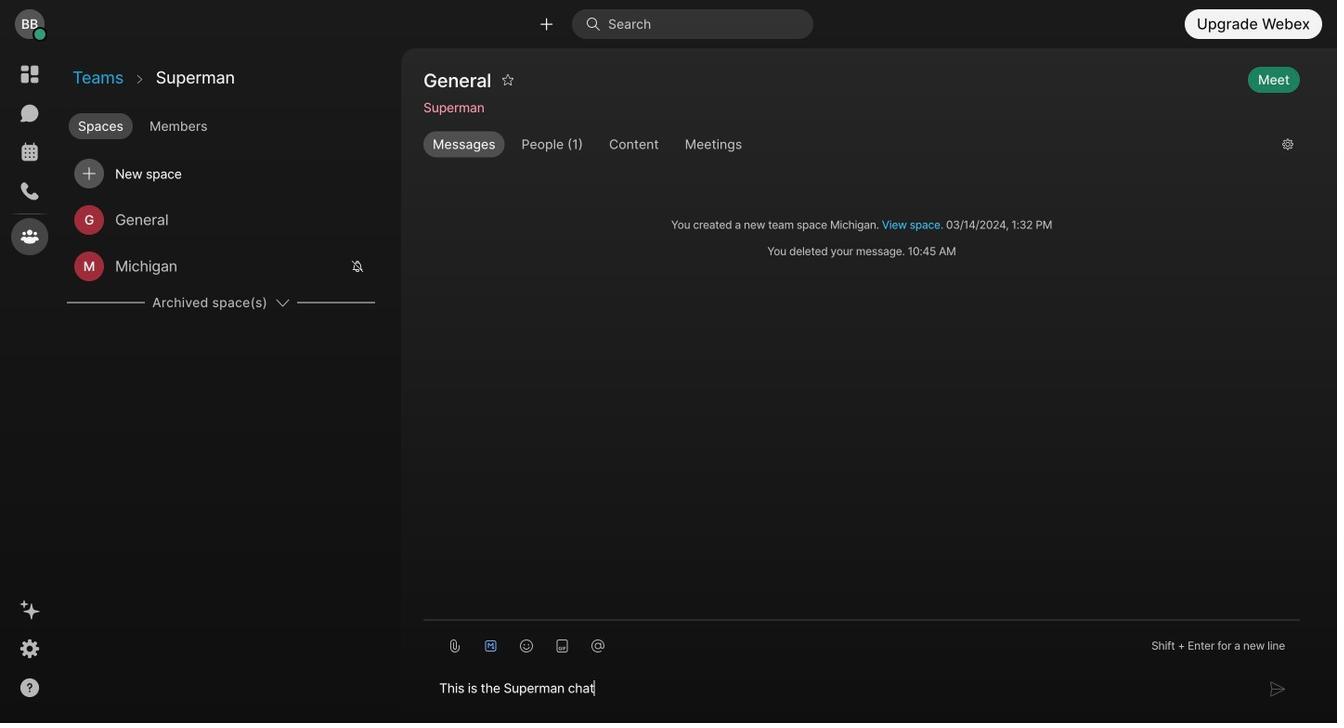 Task type: locate. For each thing, give the bounding box(es) containing it.
notifications are muted for this space image
[[351, 260, 364, 273]]

tab list
[[65, 106, 399, 141]]

message composer toolbar element
[[424, 621, 1300, 664]]

list item
[[67, 150, 375, 197]]

group
[[424, 131, 1268, 157]]

navigation
[[0, 48, 59, 724]]

michigan, notifications are muted for this space list item
[[67, 243, 375, 290]]



Task type: vqa. For each thing, say whether or not it's contained in the screenshot.
Messages list
yes



Task type: describe. For each thing, give the bounding box(es) containing it.
messages list
[[424, 171, 1300, 298]]

general list item
[[67, 197, 375, 243]]

arrow down_16 image
[[275, 295, 290, 310]]

webex tab list
[[11, 56, 48, 255]]



